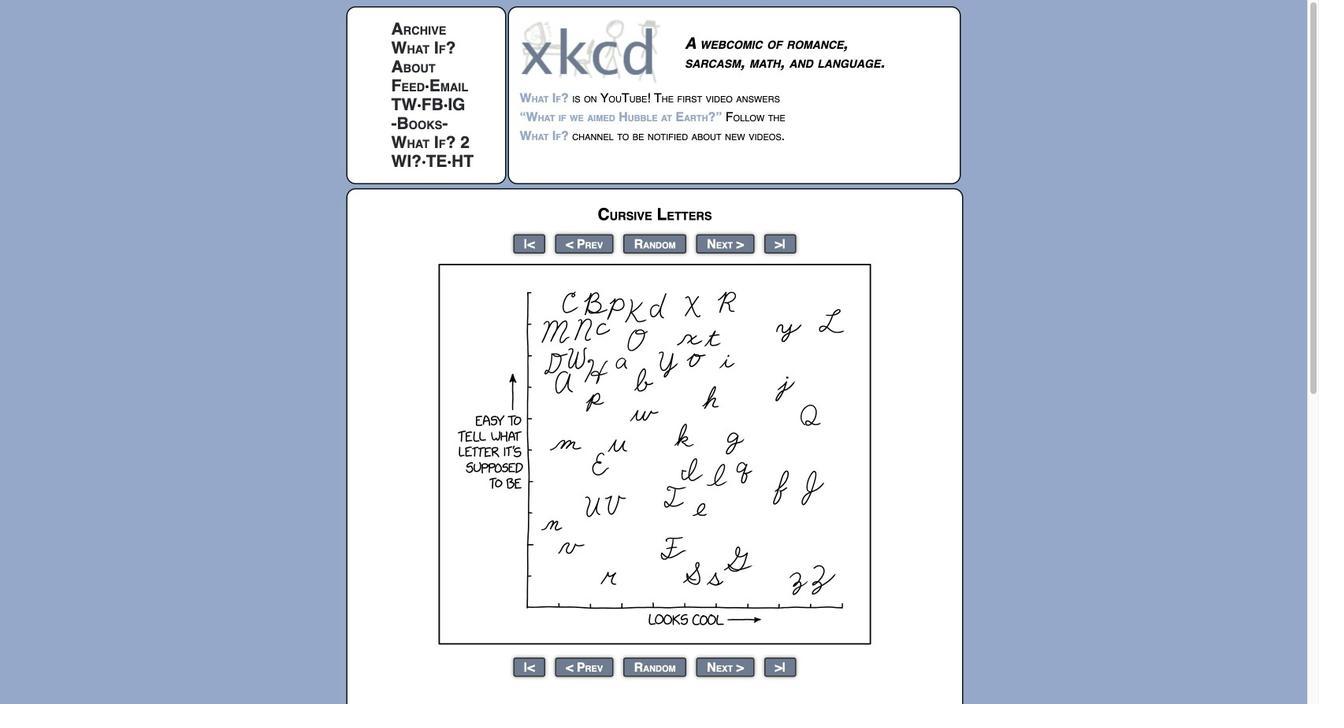 Task type: describe. For each thing, give the bounding box(es) containing it.
xkcd.com logo image
[[520, 18, 666, 84]]



Task type: locate. For each thing, give the bounding box(es) containing it.
cursive letters image
[[439, 264, 871, 645]]



